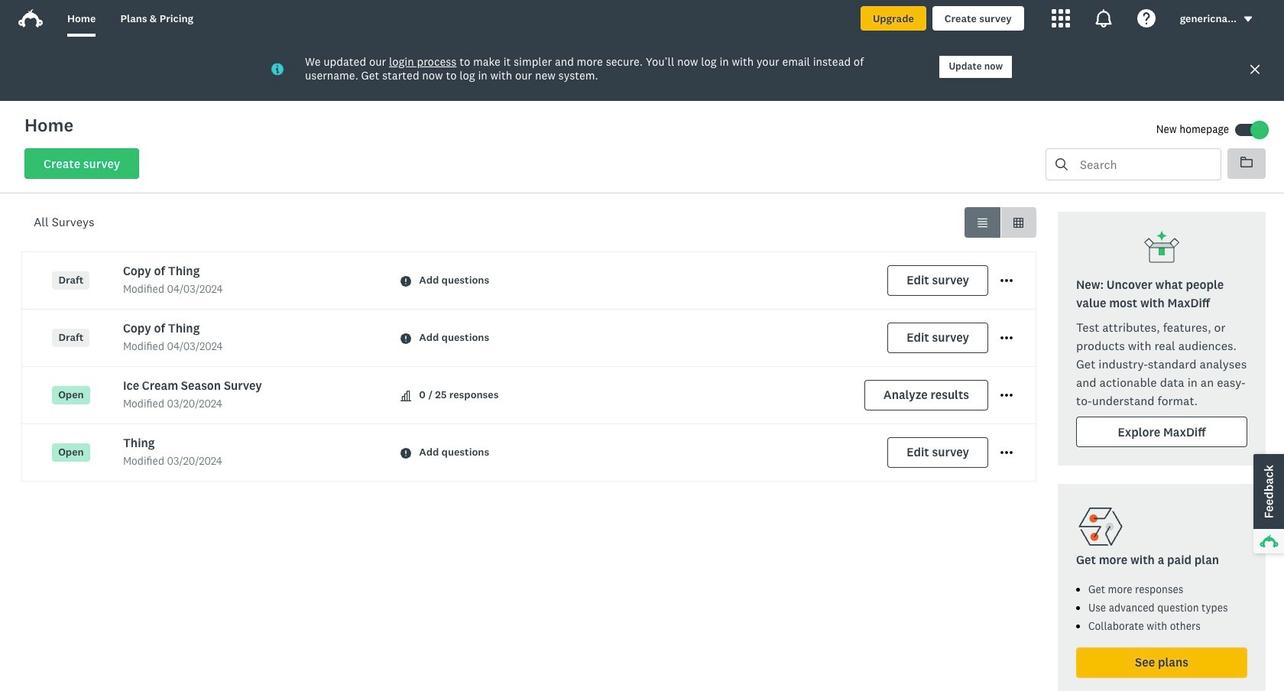 Task type: vqa. For each thing, say whether or not it's contained in the screenshot.
second Products Icon from the right
no



Task type: describe. For each thing, give the bounding box(es) containing it.
search image
[[1056, 158, 1069, 171]]

max diff icon image
[[1144, 230, 1181, 267]]

warning image
[[401, 276, 412, 286]]

open menu image for second warning image from the top of the page
[[1001, 447, 1013, 459]]

search image
[[1056, 158, 1069, 171]]

1 open menu image from the top
[[1001, 337, 1013, 340]]

3 open menu image from the top
[[1001, 394, 1013, 397]]

2 warning image from the top
[[401, 448, 412, 459]]

1 brand logo image from the top
[[18, 6, 43, 31]]

4 open menu image from the top
[[1001, 451, 1013, 455]]

Search text field
[[1069, 149, 1222, 180]]

help icon image
[[1138, 9, 1156, 28]]

2 open menu image from the top
[[1001, 279, 1013, 282]]



Task type: locate. For each thing, give the bounding box(es) containing it.
notification center icon image
[[1095, 9, 1113, 28]]

1 warning image from the top
[[401, 333, 412, 344]]

x image
[[1250, 63, 1262, 75]]

1 open menu image from the top
[[1001, 275, 1013, 287]]

1 vertical spatial warning image
[[401, 448, 412, 459]]

2 open menu image from the top
[[1001, 390, 1013, 402]]

2 folders image from the top
[[1241, 157, 1254, 168]]

response based pricing icon image
[[1077, 503, 1126, 551]]

folders image
[[1241, 156, 1254, 168], [1241, 157, 1254, 168]]

products icon image
[[1052, 9, 1071, 28], [1052, 9, 1071, 28]]

open menu image for 1st warning image from the top of the page
[[1001, 332, 1013, 344]]

warning image
[[401, 333, 412, 344], [401, 448, 412, 459]]

group
[[965, 207, 1037, 238]]

2 brand logo image from the top
[[18, 9, 43, 28]]

brand logo image
[[18, 6, 43, 31], [18, 9, 43, 28]]

dropdown arrow icon image
[[1244, 14, 1254, 25], [1245, 17, 1253, 22]]

0 vertical spatial warning image
[[401, 333, 412, 344]]

open menu image for warning icon
[[1001, 275, 1013, 287]]

open menu image
[[1001, 337, 1013, 340], [1001, 390, 1013, 402], [1001, 394, 1013, 397], [1001, 451, 1013, 455]]

open menu image
[[1001, 275, 1013, 287], [1001, 279, 1013, 282], [1001, 332, 1013, 344], [1001, 447, 1013, 459]]

4 open menu image from the top
[[1001, 447, 1013, 459]]

response count image
[[401, 390, 412, 401], [401, 390, 412, 401]]

3 open menu image from the top
[[1001, 332, 1013, 344]]

1 folders image from the top
[[1241, 156, 1254, 168]]



